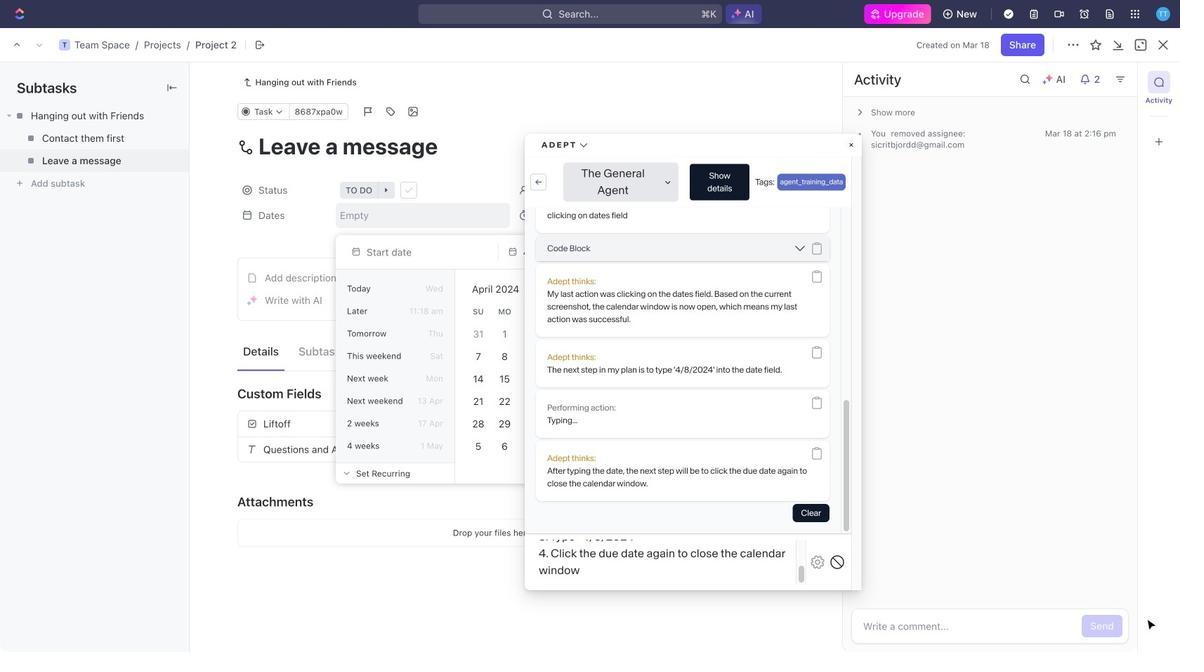 Task type: locate. For each thing, give the bounding box(es) containing it.
Edit task name text field
[[238, 133, 787, 160]]

team space, , element
[[59, 39, 70, 51], [191, 39, 202, 51]]

Start date text field
[[367, 247, 478, 258]]

0 horizontal spatial team space, , element
[[59, 39, 70, 51]]

1 horizontal spatial team space, , element
[[191, 39, 202, 51]]

None checkbox
[[402, 419, 413, 431]]

drumstick bite image
[[1060, 635, 1068, 643]]



Task type: vqa. For each thing, say whether or not it's contained in the screenshot.
tree inside Sidebar "navigation"
no



Task type: describe. For each thing, give the bounding box(es) containing it.
Due date text field
[[524, 247, 635, 258]]

task sidebar navigation tab list
[[1144, 71, 1175, 153]]

task sidebar content section
[[843, 63, 1138, 653]]

1 team space, , element from the left
[[59, 39, 70, 51]]

Search tasks... text field
[[1032, 103, 1172, 124]]

2 team space, , element from the left
[[191, 39, 202, 51]]

sidebar navigation
[[0, 28, 179, 653]]



